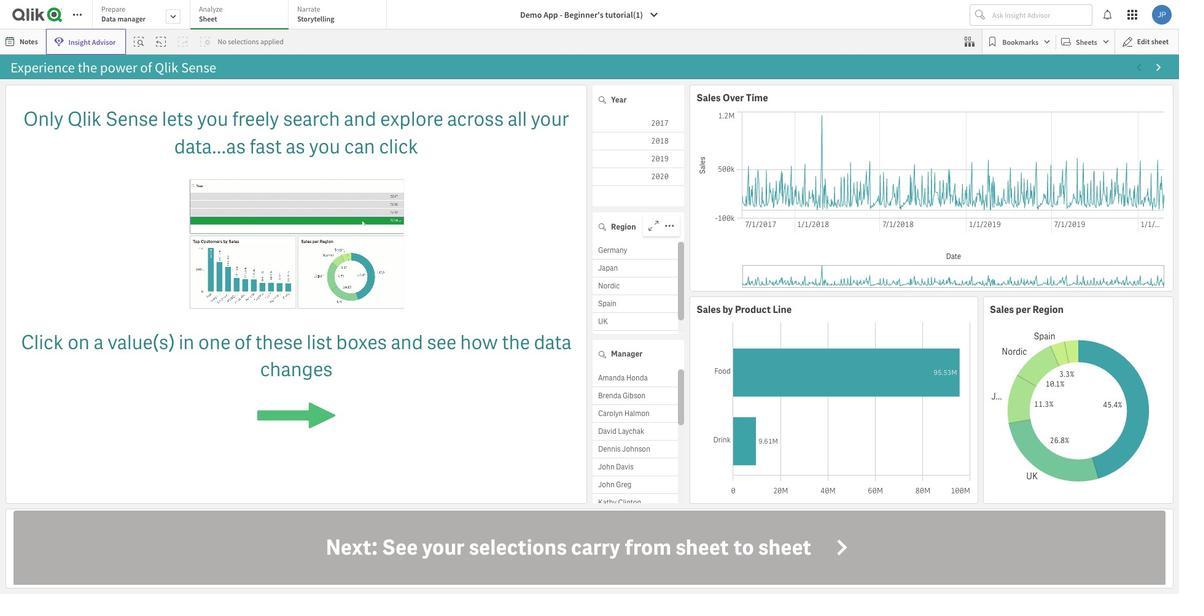 Task type: vqa. For each thing, say whether or not it's contained in the screenshot.
the bottom Personal
no



Task type: locate. For each thing, give the bounding box(es) containing it.
your
[[531, 106, 569, 132], [422, 534, 465, 562]]

carolyn
[[598, 409, 623, 419]]

your right 'see'
[[422, 534, 465, 562]]

how
[[460, 330, 498, 355]]

kathy clinton optional. 8 of 19 row
[[593, 494, 678, 512]]

manager
[[611, 349, 643, 359]]

1 horizontal spatial sheet
[[758, 534, 812, 562]]

next sheet: product details image
[[1154, 63, 1164, 73]]

data
[[101, 14, 116, 23]]

application
[[6, 85, 587, 504]]

sheet right edit
[[1151, 37, 1169, 46]]

next: see your selections carry from sheet to sheet application
[[0, 0, 1179, 594], [6, 509, 1174, 589]]

next: see your selections carry from sheet to sheet button
[[14, 511, 1166, 585]]

laychak
[[618, 426, 644, 436]]

region
[[611, 222, 636, 232], [1033, 304, 1064, 317]]

0 horizontal spatial you
[[197, 106, 228, 132]]

clinton
[[618, 498, 641, 508]]

usa optional. 6 of 7 row
[[593, 331, 678, 349]]

brenda gibson
[[598, 391, 646, 401]]

demo
[[520, 9, 542, 20]]

1 vertical spatial selections
[[469, 534, 567, 562]]

tutorial(1)
[[605, 9, 643, 20]]

dennis
[[598, 444, 621, 454]]

sales
[[696, 91, 721, 104], [696, 304, 721, 317], [990, 304, 1014, 317]]

tab list containing prepare
[[92, 0, 391, 31]]

per
[[1016, 304, 1031, 317]]

and
[[344, 106, 376, 132], [391, 330, 423, 355]]

sales left per
[[990, 304, 1014, 317]]

carry
[[571, 534, 620, 562]]

you
[[197, 106, 228, 132], [309, 134, 340, 160]]

spain
[[598, 299, 616, 309]]

sales left over
[[696, 91, 721, 104]]

1 horizontal spatial region
[[1033, 304, 1064, 317]]

can
[[344, 134, 375, 160]]

kathy
[[598, 498, 617, 508]]

sheet
[[1151, 37, 1169, 46], [676, 534, 729, 562], [758, 534, 812, 562]]

advisor
[[92, 37, 116, 46]]

sales per region
[[990, 304, 1064, 317]]

2 horizontal spatial sheet
[[1151, 37, 1169, 46]]

japan
[[598, 264, 618, 273]]

notes
[[20, 37, 38, 46]]

1 vertical spatial your
[[422, 534, 465, 562]]

2 john from the top
[[598, 480, 614, 490]]

and left see
[[391, 330, 423, 355]]

2020 optional. 4 of 5 row
[[593, 168, 684, 186]]

1 horizontal spatial your
[[531, 106, 569, 132]]

1 horizontal spatial selections
[[469, 534, 567, 562]]

as
[[286, 134, 305, 160]]

no
[[218, 37, 226, 46]]

nordic
[[598, 281, 620, 291]]

halmon
[[624, 409, 650, 419]]

sales over time application
[[690, 85, 1174, 292]]

2019 optional. 3 of 5 row
[[593, 150, 684, 168]]

region up germany
[[611, 222, 636, 232]]

sales for sales over time
[[696, 91, 721, 104]]

to
[[733, 534, 754, 562]]

1 john from the top
[[598, 462, 614, 472]]

0 vertical spatial john
[[598, 462, 614, 472]]

list
[[307, 330, 332, 355]]

all
[[508, 106, 527, 132]]

0 vertical spatial selections
[[228, 37, 259, 46]]

year
[[611, 94, 627, 105]]

0 horizontal spatial selections
[[228, 37, 259, 46]]

dennis johnson
[[598, 444, 650, 454]]

johnson
[[622, 444, 650, 454]]

click
[[379, 134, 418, 160]]

1 vertical spatial region
[[1033, 304, 1064, 317]]

your right "all"
[[531, 106, 569, 132]]

and inside click on a value(s) in one of these list boxes and see how the data changes
[[391, 330, 423, 355]]

and up can
[[344, 106, 376, 132]]

sales left by
[[696, 304, 721, 317]]

sales per region application
[[983, 297, 1174, 504]]

0 horizontal spatial region
[[611, 222, 636, 232]]

sales by product line application
[[690, 297, 978, 504]]

selections inside 'button'
[[469, 534, 567, 562]]

0 vertical spatial your
[[531, 106, 569, 132]]

john davis optional. 6 of 19 row
[[593, 458, 678, 476]]

the
[[502, 330, 530, 355]]

sense
[[106, 106, 158, 132]]

1 horizontal spatial and
[[391, 330, 423, 355]]

region right per
[[1033, 304, 1064, 317]]

sheets
[[1076, 37, 1097, 46]]

selections
[[228, 37, 259, 46], [469, 534, 567, 562]]

narrate storytelling
[[297, 4, 334, 23]]

sales for sales by product line
[[696, 304, 721, 317]]

john
[[598, 462, 614, 472], [598, 480, 614, 490]]

data...as
[[174, 134, 246, 160]]

no selections applied
[[218, 37, 284, 46]]

germany optional. 1 of 7 row
[[593, 242, 678, 260]]

sheet left 'to'
[[676, 534, 729, 562]]

boxes
[[336, 330, 387, 355]]

sheets button
[[1059, 32, 1112, 52]]

your inside 'only qlik sense lets you freely search and explore across all your data...as fast as you can click'
[[531, 106, 569, 132]]

0 vertical spatial and
[[344, 106, 376, 132]]

1 vertical spatial you
[[309, 134, 340, 160]]

john inside row
[[598, 462, 614, 472]]

tab list
[[92, 0, 391, 31]]

analyze sheet
[[199, 4, 223, 23]]

sheet
[[199, 14, 217, 23]]

demo app - beginner's tutorial(1) button
[[513, 5, 666, 25]]

edit sheet button
[[1114, 29, 1179, 55]]

1 vertical spatial and
[[391, 330, 423, 355]]

2017 optional. 1 of 5 row
[[593, 115, 684, 133]]

you up data...as
[[197, 106, 228, 132]]

john left greg
[[598, 480, 614, 490]]

0 vertical spatial region
[[611, 222, 636, 232]]

selections tool image
[[965, 37, 975, 47]]

usa image
[[593, 331, 663, 348]]

see
[[427, 330, 456, 355]]

1 vertical spatial john
[[598, 480, 614, 490]]

john down dennis
[[598, 462, 614, 472]]

amanda honda
[[598, 373, 648, 383]]

you right as
[[309, 134, 340, 160]]

sheet right 'to'
[[758, 534, 812, 562]]

carolyn halmon
[[598, 409, 650, 419]]

0 horizontal spatial your
[[422, 534, 465, 562]]

0 horizontal spatial and
[[344, 106, 376, 132]]

2018
[[651, 136, 669, 146]]

smart search image
[[134, 37, 144, 47]]

and inside 'only qlik sense lets you freely search and explore across all your data...as fast as you can click'
[[344, 106, 376, 132]]



Task type: describe. For each thing, give the bounding box(es) containing it.
bookmarks button
[[985, 32, 1053, 52]]

0 vertical spatial you
[[197, 106, 228, 132]]

step back image
[[156, 37, 166, 47]]

2017
[[651, 119, 669, 128]]

line
[[773, 304, 792, 317]]

2020
[[651, 172, 669, 182]]

edit sheet
[[1137, 37, 1169, 46]]

applied
[[260, 37, 284, 46]]

value(s)
[[107, 330, 175, 355]]

david
[[598, 426, 617, 436]]

lets
[[162, 106, 193, 132]]

john davis
[[598, 462, 634, 472]]

analyze
[[199, 4, 223, 14]]

john for john davis
[[598, 462, 614, 472]]

time
[[746, 91, 768, 104]]

of
[[234, 330, 251, 355]]

a
[[94, 330, 104, 355]]

prepare
[[101, 4, 125, 14]]

next:
[[326, 534, 378, 562]]

amanda honda optional. 1 of 19 row
[[593, 369, 678, 387]]

sales over time
[[696, 91, 768, 104]]

freely
[[232, 106, 279, 132]]

bookmarks
[[1002, 37, 1038, 46]]

-
[[560, 9, 563, 20]]

application containing only qlik sense lets you freely search and explore across all your data...as fast as you can click
[[6, 85, 587, 504]]

amanda
[[598, 373, 625, 383]]

insight advisor button
[[46, 29, 126, 55]]

these
[[255, 330, 303, 355]]

storytelling
[[297, 14, 334, 23]]

on
[[68, 330, 90, 355]]

qlik
[[67, 106, 102, 132]]

2018 optional. 2 of 5 row
[[593, 133, 684, 150]]

brenda
[[598, 391, 621, 401]]

click on a value(s) in one of these list boxes and see how the data changes
[[21, 330, 572, 383]]

data
[[534, 330, 572, 355]]

only
[[23, 106, 63, 132]]

fast
[[250, 134, 282, 160]]

one
[[198, 330, 230, 355]]

Ask Insight Advisor text field
[[990, 5, 1092, 25]]

app
[[544, 9, 558, 20]]

james peterson image
[[1152, 5, 1172, 25]]

over
[[723, 91, 744, 104]]

spain optional. 4 of 7 row
[[593, 296, 678, 313]]

sales for sales per region
[[990, 304, 1014, 317]]

davis
[[616, 462, 634, 472]]

in
[[179, 330, 194, 355]]

greg
[[616, 480, 631, 490]]

edit
[[1137, 37, 1150, 46]]

beginner's
[[564, 9, 603, 20]]

manager
[[117, 14, 146, 23]]

click
[[21, 330, 64, 355]]

1 horizontal spatial you
[[309, 134, 340, 160]]

sales by product line
[[696, 304, 792, 317]]

from
[[625, 534, 671, 562]]

gibson
[[623, 391, 646, 401]]

insight
[[69, 37, 90, 46]]

demo app - beginner's tutorial(1)
[[520, 9, 643, 20]]

narrate
[[297, 4, 320, 14]]

explore
[[380, 106, 443, 132]]

john for john greg
[[598, 480, 614, 490]]

changes
[[260, 357, 333, 383]]

search
[[283, 106, 340, 132]]

sheet inside button
[[1151, 37, 1169, 46]]

john greg
[[598, 480, 631, 490]]

only qlik sense lets you freely search and explore across all your data...as fast as you can click
[[23, 106, 569, 160]]

your inside 'button'
[[422, 534, 465, 562]]

germany
[[598, 246, 627, 256]]

across
[[447, 106, 504, 132]]

region inside application
[[1033, 304, 1064, 317]]

product
[[735, 304, 771, 317]]

kathy clinton
[[598, 498, 641, 508]]

prepare data manager
[[101, 4, 146, 23]]

by
[[723, 304, 733, 317]]

0 horizontal spatial sheet
[[676, 534, 729, 562]]

insight advisor
[[69, 37, 116, 46]]

uk
[[598, 317, 608, 327]]

see
[[382, 534, 418, 562]]

honda
[[626, 373, 648, 383]]

david laychak optional. 4 of 19 row
[[593, 423, 678, 441]]

2019
[[651, 154, 669, 164]]

next: see your selections carry from sheet to sheet
[[326, 534, 812, 562]]



